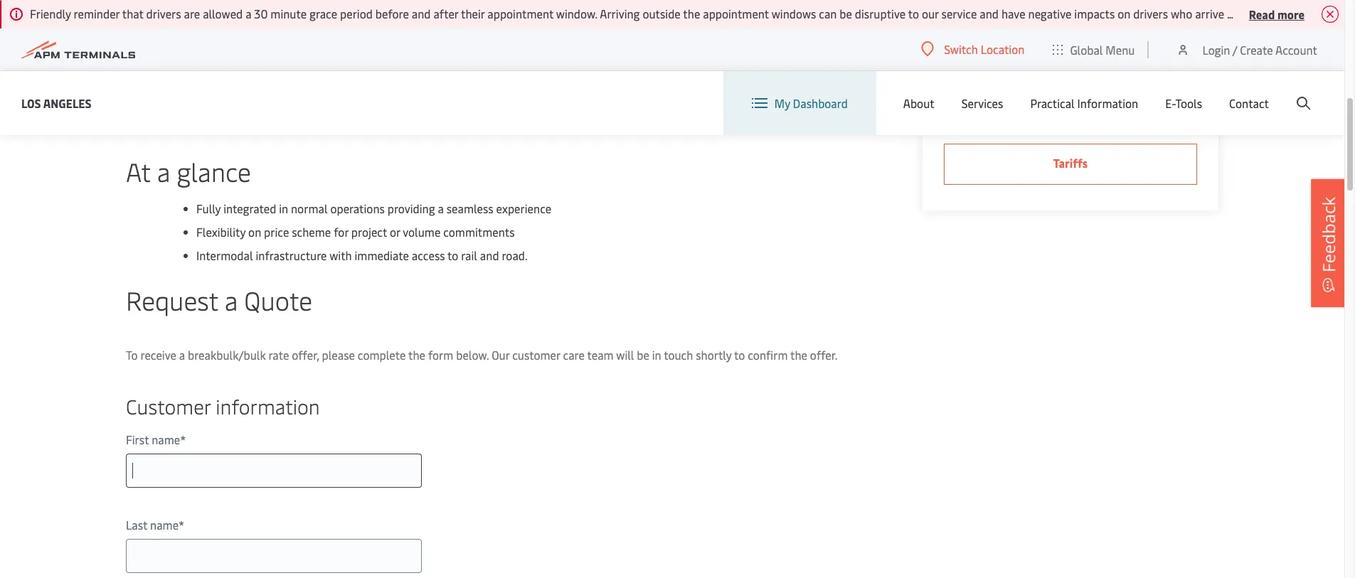 Task type: locate. For each thing, give the bounding box(es) containing it.
with
[[272, 101, 295, 117], [329, 248, 352, 263]]

2 that from the left
[[1309, 6, 1330, 21]]

0 horizontal spatial like
[[372, 48, 390, 63]]

used.
[[163, 48, 189, 63]]

exceed
[[405, 30, 440, 46]]

will
[[616, 347, 634, 363]]

includes down 'therefore'
[[555, 101, 597, 117]]

Last name text field
[[126, 539, 422, 573]]

grace
[[309, 6, 337, 21]]

0 horizontal spatial drivers
[[146, 6, 181, 21]]

to right shortly
[[734, 347, 745, 363]]

0 horizontal spatial container
[[477, 83, 525, 99]]

confirm
[[748, 347, 788, 363]]

that left arriv
[[1309, 6, 1330, 21]]

0 vertical spatial like
[[372, 48, 390, 63]]

location
[[981, 41, 1025, 57]]

operations
[[330, 201, 385, 216]]

0 horizontal spatial gauge
[[191, 30, 223, 46]]

drivers
[[1271, 6, 1306, 21]]

1 horizontal spatial gauge
[[227, 48, 259, 63]]

container
[[569, 30, 617, 46], [784, 30, 832, 46], [477, 83, 525, 99]]

like down handled
[[635, 101, 652, 117]]

are
[[184, 6, 200, 21]]

can right windows
[[819, 6, 837, 21]]

1 vertical spatial to
[[447, 248, 458, 263]]

account
[[1275, 42, 1317, 57]]

and up exceed at the top left
[[412, 6, 431, 21]]

1 horizontal spatial like
[[635, 101, 652, 117]]

intermodal
[[196, 248, 253, 263]]

a inside with out-of-gauge cargo, the dimensions of the cargo exceed the flat rack or open top container by length, width or height, but a container can still be used. out of gauge cargo includes things like propellers, flanges or trucks.
[[776, 30, 781, 46]]

or down normally
[[832, 101, 842, 117]]

los angeles link
[[21, 94, 91, 112]]

0 vertical spatial be
[[840, 6, 852, 21]]

drivers left who
[[1133, 6, 1168, 21]]

time.
[[1242, 6, 1268, 21]]

be right still
[[148, 48, 160, 63]]

/
[[1233, 42, 1237, 57]]

non-
[[669, 83, 693, 99]]

fully integrated in normal operations providing a seamless experience
[[196, 201, 551, 216]]

1 vertical spatial includes
[[555, 101, 597, 117]]

1 vertical spatial information
[[216, 393, 320, 420]]

out-
[[153, 30, 176, 46]]

my dashboard
[[774, 95, 848, 111]]

1 horizontal spatial drivers
[[1133, 6, 1168, 21]]

care
[[563, 347, 585, 363]]

1 horizontal spatial to
[[734, 347, 745, 363]]

be
[[840, 6, 852, 21], [148, 48, 160, 63], [637, 347, 649, 363]]

commitments
[[443, 224, 515, 240]]

1 vertical spatial can
[[835, 30, 853, 46]]

1 horizontal spatial information
[[1002, 100, 1085, 121]]

name right first
[[152, 432, 180, 447]]

flexibility on price scheme for project or volume commitments
[[196, 224, 515, 240]]

1 horizontal spatial includes
[[555, 101, 597, 117]]

angeles
[[43, 95, 91, 111]]

flanges
[[449, 48, 487, 63]]

container down window. at left top
[[569, 30, 617, 46]]

0 horizontal spatial be
[[148, 48, 160, 63]]

request
[[126, 282, 218, 317]]

the left size
[[291, 83, 308, 99]]

First name text field
[[126, 454, 422, 488]]

or
[[508, 30, 518, 46], [704, 30, 715, 46], [490, 48, 500, 63], [832, 101, 842, 117], [390, 224, 400, 240]]

in up price
[[279, 201, 288, 216]]

drivers up the out-
[[146, 6, 181, 21]]

to left our at the top
[[908, 6, 919, 21]]

csmng@apmterminals.com
[[968, 33, 1115, 48]]

0 vertical spatial can
[[819, 6, 837, 21]]

container down windows
[[784, 30, 832, 46]]

1 horizontal spatial flat
[[463, 30, 481, 46]]

0 horizontal spatial flat
[[222, 101, 240, 117]]

with out-of-gauge cargo, the dimensions of the cargo exceed the flat rack or open top container by length, width or height, but a container can still be used. out of gauge cargo includes things like propellers, flanges or trucks.
[[126, 30, 853, 63]]

0 vertical spatial includes
[[293, 48, 335, 63]]

first name
[[126, 432, 180, 447]]

scheme
[[292, 224, 331, 240]]

information for related information
[[1002, 100, 1085, 121]]

period
[[340, 6, 373, 21]]

2 horizontal spatial be
[[840, 6, 852, 21]]

at a glance
[[126, 154, 251, 188]]

global menu
[[1070, 42, 1135, 57]]

switch location
[[944, 41, 1025, 57]]

appointment up open
[[487, 6, 553, 21]]

read
[[1249, 6, 1275, 22]]

1 vertical spatial be
[[148, 48, 160, 63]]

container down trucks.
[[477, 83, 525, 99]]

and up industrial
[[768, 83, 787, 99]]

flat down significantly
[[222, 101, 240, 117]]

dashboard
[[793, 95, 848, 111]]

and right rail
[[480, 248, 499, 263]]

yachts,
[[655, 101, 690, 117]]

1 horizontal spatial appointment
[[703, 6, 769, 21]]

gauge down cargo,
[[227, 48, 259, 63]]

0 vertical spatial things
[[337, 48, 369, 63]]

width
[[673, 30, 702, 46]]

gauge up the out
[[191, 30, 223, 46]]

be left disruptive
[[840, 6, 852, 21]]

2 appointment from the left
[[703, 6, 769, 21]]

login
[[1202, 42, 1230, 57]]

glance
[[177, 154, 251, 188]]

their
[[461, 6, 485, 21]]

1 horizontal spatial that
[[1309, 6, 1330, 21]]

at
[[126, 154, 150, 188]]

propellers,
[[392, 48, 447, 63]]

masts,
[[693, 101, 726, 117]]

0 horizontal spatial break
[[126, 83, 155, 99]]

1 horizontal spatial bulk
[[499, 101, 521, 117]]

2 vertical spatial be
[[637, 347, 649, 363]]

shortly
[[696, 347, 732, 363]]

menu
[[1106, 42, 1135, 57]]

includes down "dimensions"
[[293, 48, 335, 63]]

and
[[412, 6, 431, 21], [980, 6, 999, 21], [528, 83, 547, 99], [768, 83, 787, 99], [480, 248, 499, 263]]

drivers
[[146, 6, 181, 21], [1133, 6, 1168, 21]]

trucks.
[[503, 48, 537, 63]]

quote
[[244, 282, 312, 317]]

complete
[[358, 347, 406, 363]]

close alert image
[[1322, 6, 1339, 23]]

in left touch
[[652, 347, 661, 363]]

break right 'points.'
[[467, 101, 496, 117]]

customer information
[[126, 393, 320, 420]]

weight
[[369, 83, 404, 99]]

things down handled
[[600, 101, 632, 117]]

a down intermodal
[[225, 282, 238, 317]]

before
[[375, 6, 409, 21]]

cargo up industrial
[[737, 83, 765, 99]]

break bulk significantly exceeds the size and/or weight of a standard container and is therefore handled as non-unitised cargo and normally placed on a bed of flat racks with a large number of lashing points. break bulk cargo includes things like yachts, masts, industrial machines or train carriages.
[[126, 83, 842, 134]]

can up normally
[[835, 30, 853, 46]]

name right last
[[150, 517, 179, 533]]

0 vertical spatial information
[[1002, 100, 1085, 121]]

a left large
[[297, 101, 303, 117]]

a right but
[[776, 30, 781, 46]]

0 horizontal spatial that
[[122, 6, 143, 21]]

and left "have"
[[980, 6, 999, 21]]

arrive
[[1195, 6, 1224, 21]]

0 horizontal spatial in
[[279, 201, 288, 216]]

like
[[372, 48, 390, 63], [635, 101, 652, 117]]

the inside break bulk significantly exceeds the size and/or weight of a standard container and is therefore handled as non-unitised cargo and normally placed on a bed of flat racks with a large number of lashing points. break bulk cargo includes things like yachts, masts, industrial machines or train carriages.
[[291, 83, 308, 99]]

that up with
[[122, 6, 143, 21]]

bulk up placed
[[158, 83, 181, 99]]

things up and/or
[[337, 48, 369, 63]]

2 horizontal spatial to
[[908, 6, 919, 21]]

1 vertical spatial like
[[635, 101, 652, 117]]

0 vertical spatial flat
[[463, 30, 481, 46]]

industrial
[[729, 101, 778, 117]]

1 vertical spatial in
[[652, 347, 661, 363]]

1 horizontal spatial in
[[652, 347, 661, 363]]

bulk down trucks.
[[499, 101, 521, 117]]

1 that from the left
[[122, 6, 143, 21]]

significantly
[[183, 83, 245, 99]]

but
[[755, 30, 773, 46]]

1 vertical spatial flat
[[222, 101, 240, 117]]

global menu button
[[1039, 28, 1149, 71]]

0 horizontal spatial includes
[[293, 48, 335, 63]]

1 vertical spatial things
[[600, 101, 632, 117]]

0 vertical spatial bulk
[[158, 83, 181, 99]]

1 vertical spatial name
[[150, 517, 179, 533]]

with down "for" on the top left of the page
[[329, 248, 352, 263]]

handled
[[611, 83, 653, 99]]

of down weight in the top of the page
[[377, 101, 388, 117]]

flat up flanges
[[463, 30, 481, 46]]

0 horizontal spatial information
[[216, 393, 320, 420]]

services
[[961, 95, 1003, 111]]

related information
[[944, 100, 1085, 121]]

0 vertical spatial with
[[272, 101, 295, 117]]

1 horizontal spatial container
[[569, 30, 617, 46]]

be right will
[[637, 347, 649, 363]]

our
[[492, 347, 509, 363]]

like up weight in the top of the page
[[372, 48, 390, 63]]

the left form
[[408, 347, 425, 363]]

with down exceeds at the top left
[[272, 101, 295, 117]]

0 horizontal spatial things
[[337, 48, 369, 63]]

0 horizontal spatial with
[[272, 101, 295, 117]]

information for customer information
[[216, 393, 320, 420]]

0 vertical spatial name
[[152, 432, 180, 447]]

e-
[[1165, 95, 1175, 111]]

break up placed
[[126, 83, 155, 99]]

appointment up height,
[[703, 6, 769, 21]]

break
[[126, 83, 155, 99], [467, 101, 496, 117]]

our
[[922, 6, 939, 21]]

2 horizontal spatial container
[[784, 30, 832, 46]]

on up carriages.
[[162, 101, 175, 117]]

the down 30
[[260, 30, 277, 46]]

things inside break bulk significantly exceeds the size and/or weight of a standard container and is therefore handled as non-unitised cargo and normally placed on a bed of flat racks with a large number of lashing points. break bulk cargo includes things like yachts, masts, industrial machines or train carriages.
[[600, 101, 632, 117]]

information down rate
[[216, 393, 320, 420]]

container inside break bulk significantly exceeds the size and/or weight of a standard container and is therefore handled as non-unitised cargo and normally placed on a bed of flat racks with a large number of lashing points. break bulk cargo includes things like yachts, masts, industrial machines or train carriages.
[[477, 83, 525, 99]]

lashing
[[391, 101, 427, 117]]

exceeds
[[248, 83, 289, 99]]

1 vertical spatial break
[[467, 101, 496, 117]]

length,
[[634, 30, 670, 46]]

includes
[[293, 48, 335, 63], [555, 101, 597, 117]]

0 horizontal spatial appointment
[[487, 6, 553, 21]]

1 vertical spatial with
[[329, 248, 352, 263]]

to left rail
[[447, 248, 458, 263]]

tariffs
[[1053, 155, 1088, 171]]

arriving
[[600, 6, 640, 21]]

information up tariffs
[[1002, 100, 1085, 121]]

the down period
[[354, 30, 371, 46]]

name for first name
[[152, 432, 180, 447]]

offer.
[[810, 347, 838, 363]]

1 appointment from the left
[[487, 6, 553, 21]]

or right "width"
[[704, 30, 715, 46]]

1 horizontal spatial things
[[600, 101, 632, 117]]

can inside with out-of-gauge cargo, the dimensions of the cargo exceed the flat rack or open top container by length, width or height, but a container can still be used. out of gauge cargo includes things like propellers, flanges or trucks.
[[835, 30, 853, 46]]



Task type: vqa. For each thing, say whether or not it's contained in the screenshot.
infrastructure at top left
yes



Task type: describe. For each thing, give the bounding box(es) containing it.
of down period
[[340, 30, 351, 46]]

create
[[1240, 42, 1273, 57]]

service
[[941, 6, 977, 21]]

a right at
[[157, 154, 170, 188]]

1 drivers from the left
[[146, 6, 181, 21]]

e-tools button
[[1165, 71, 1202, 135]]

on inside break bulk significantly exceeds the size and/or weight of a standard container and is therefore handled as non-unitised cargo and normally placed on a bed of flat racks with a large number of lashing points. break bulk cargo includes things like yachts, masts, industrial machines or train carriages.
[[162, 101, 175, 117]]

points.
[[430, 101, 464, 117]]

csmng@apmterminals.com link
[[944, 32, 1197, 50]]

receive
[[140, 347, 176, 363]]

read more
[[1249, 6, 1305, 22]]

1 horizontal spatial break
[[467, 101, 496, 117]]

disruptive
[[855, 6, 906, 21]]

of right the out
[[213, 48, 224, 63]]

and left is
[[528, 83, 547, 99]]

login / create account link
[[1176, 28, 1317, 70]]

last name
[[126, 517, 179, 533]]

a left 30
[[246, 6, 251, 21]]

road.
[[502, 248, 528, 263]]

standard
[[429, 83, 474, 99]]

machines
[[780, 101, 829, 117]]

flat inside break bulk significantly exceeds the size and/or weight of a standard container and is therefore handled as non-unitised cargo and normally placed on a bed of flat racks with a large number of lashing points. break bulk cargo includes things like yachts, masts, industrial machines or train carriages.
[[222, 101, 240, 117]]

friendly
[[30, 6, 71, 21]]

rate
[[269, 347, 289, 363]]

or inside break bulk significantly exceeds the size and/or weight of a standard container and is therefore handled as non-unitised cargo and normally placed on a bed of flat racks with a large number of lashing points. break bulk cargo includes things like yachts, masts, industrial machines or train carriages.
[[832, 101, 842, 117]]

to receive a breakbulk/bulk rate offer, please complete the form below. our customer care team will be in touch shortly to confirm the offer.
[[126, 347, 838, 363]]

and/or
[[333, 83, 367, 99]]

offer,
[[292, 347, 319, 363]]

windows
[[772, 6, 816, 21]]

includes inside with out-of-gauge cargo, the dimensions of the cargo exceed the flat rack or open top container by length, width or height, but a container can still be used. out of gauge cargo includes things like propellers, flanges or trucks.
[[293, 48, 335, 63]]

cargo,
[[226, 30, 257, 46]]

switch
[[944, 41, 978, 57]]

0 vertical spatial break
[[126, 83, 155, 99]]

dimensions
[[280, 30, 338, 46]]

integrated
[[223, 201, 276, 216]]

the up flanges
[[443, 30, 460, 46]]

large
[[306, 101, 332, 117]]

1 horizontal spatial with
[[329, 248, 352, 263]]

who
[[1171, 6, 1192, 21]]

negative
[[1028, 6, 1072, 21]]

things inside with out-of-gauge cargo, the dimensions of the cargo exceed the flat rack or open top container by length, width or height, but a container can still be used. out of gauge cargo includes things like propellers, flanges or trucks.
[[337, 48, 369, 63]]

reminder
[[74, 6, 120, 21]]

be inside with out-of-gauge cargo, the dimensions of the cargo exceed the flat rack or open top container by length, width or height, but a container can still be used. out of gauge cargo includes things like propellers, flanges or trucks.
[[148, 48, 160, 63]]

carriages.
[[152, 119, 201, 134]]

a up lashing
[[420, 83, 426, 99]]

experience
[[496, 201, 551, 216]]

2 vertical spatial to
[[734, 347, 745, 363]]

los angeles
[[21, 95, 91, 111]]

30
[[254, 6, 268, 21]]

bed
[[187, 101, 206, 117]]

on left price
[[248, 224, 261, 240]]

login / create account
[[1202, 42, 1317, 57]]

seamless
[[446, 201, 493, 216]]

price
[[264, 224, 289, 240]]

0 horizontal spatial to
[[447, 248, 458, 263]]

window.
[[556, 6, 597, 21]]

below.
[[456, 347, 489, 363]]

request a quote
[[126, 282, 312, 317]]

like inside break bulk significantly exceeds the size and/or weight of a standard container and is therefore handled as non-unitised cargo and normally placed on a bed of flat racks with a large number of lashing points. break bulk cargo includes things like yachts, masts, industrial machines or train carriages.
[[635, 101, 652, 117]]

tools
[[1175, 95, 1202, 111]]

to
[[126, 347, 138, 363]]

customer
[[126, 393, 211, 420]]

intermodal infrastructure with immediate access to rail and road.
[[196, 248, 528, 263]]

please
[[322, 347, 355, 363]]

or right the project
[[390, 224, 400, 240]]

or right rack
[[508, 30, 518, 46]]

of right bed
[[209, 101, 219, 117]]

0 vertical spatial to
[[908, 6, 919, 21]]

rail
[[461, 248, 477, 263]]

switch location button
[[921, 41, 1025, 57]]

unitised
[[693, 83, 734, 99]]

the up "width"
[[683, 6, 700, 21]]

on left 'time.'
[[1227, 6, 1240, 21]]

like inside with out-of-gauge cargo, the dimensions of the cargo exceed the flat rack or open top container by length, width or height, but a container can still be used. out of gauge cargo includes things like propellers, flanges or trucks.
[[372, 48, 390, 63]]

cargo down is
[[524, 101, 552, 117]]

infrastructure
[[256, 248, 327, 263]]

immediate
[[355, 248, 409, 263]]

flat inside with out-of-gauge cargo, the dimensions of the cargo exceed the flat rack or open top container by length, width or height, but a container can still be used. out of gauge cargo includes things like propellers, flanges or trucks.
[[463, 30, 481, 46]]

2 drivers from the left
[[1133, 6, 1168, 21]]

with inside break bulk significantly exceeds the size and/or weight of a standard container and is therefore handled as non-unitised cargo and normally placed on a bed of flat racks with a large number of lashing points. break bulk cargo includes things like yachts, masts, industrial machines or train carriages.
[[272, 101, 295, 117]]

height,
[[718, 30, 753, 46]]

cargo down before at the top left of the page
[[374, 30, 402, 46]]

my dashboard button
[[752, 71, 848, 135]]

contact button
[[1229, 71, 1269, 135]]

1 vertical spatial bulk
[[499, 101, 521, 117]]

arriv
[[1333, 6, 1355, 21]]

by
[[620, 30, 632, 46]]

includes inside break bulk significantly exceeds the size and/or weight of a standard container and is therefore handled as non-unitised cargo and normally placed on a bed of flat racks with a large number of lashing points. break bulk cargo includes things like yachts, masts, industrial machines or train carriages.
[[555, 101, 597, 117]]

related
[[944, 100, 998, 121]]

of up lashing
[[407, 83, 418, 99]]

the left "offer."
[[790, 347, 807, 363]]

0 vertical spatial in
[[279, 201, 288, 216]]

still
[[126, 48, 145, 63]]

a right receive
[[179, 347, 185, 363]]

0 horizontal spatial bulk
[[158, 83, 181, 99]]

number
[[335, 101, 374, 117]]

information
[[1077, 95, 1138, 111]]

1 horizontal spatial be
[[637, 347, 649, 363]]

about
[[903, 95, 934, 111]]

normal
[[291, 201, 328, 216]]

on right impacts
[[1118, 6, 1130, 21]]

1 vertical spatial gauge
[[227, 48, 259, 63]]

minute
[[271, 6, 307, 21]]

impacts
[[1074, 6, 1115, 21]]

project
[[351, 224, 387, 240]]

contact
[[1229, 95, 1269, 111]]

outside
[[643, 6, 681, 21]]

therefore
[[560, 83, 609, 99]]

0 vertical spatial gauge
[[191, 30, 223, 46]]

a left "seamless"
[[438, 201, 444, 216]]

last
[[126, 517, 147, 533]]

name for last name
[[150, 517, 179, 533]]

is
[[550, 83, 558, 99]]

access
[[412, 248, 445, 263]]

of-
[[176, 30, 191, 46]]

more
[[1277, 6, 1305, 22]]

read more button
[[1249, 5, 1305, 23]]

normally
[[790, 83, 835, 99]]

or down rack
[[490, 48, 500, 63]]

cargo up exceeds at the top left
[[262, 48, 290, 63]]

train
[[126, 119, 150, 134]]

a left bed
[[178, 101, 184, 117]]



